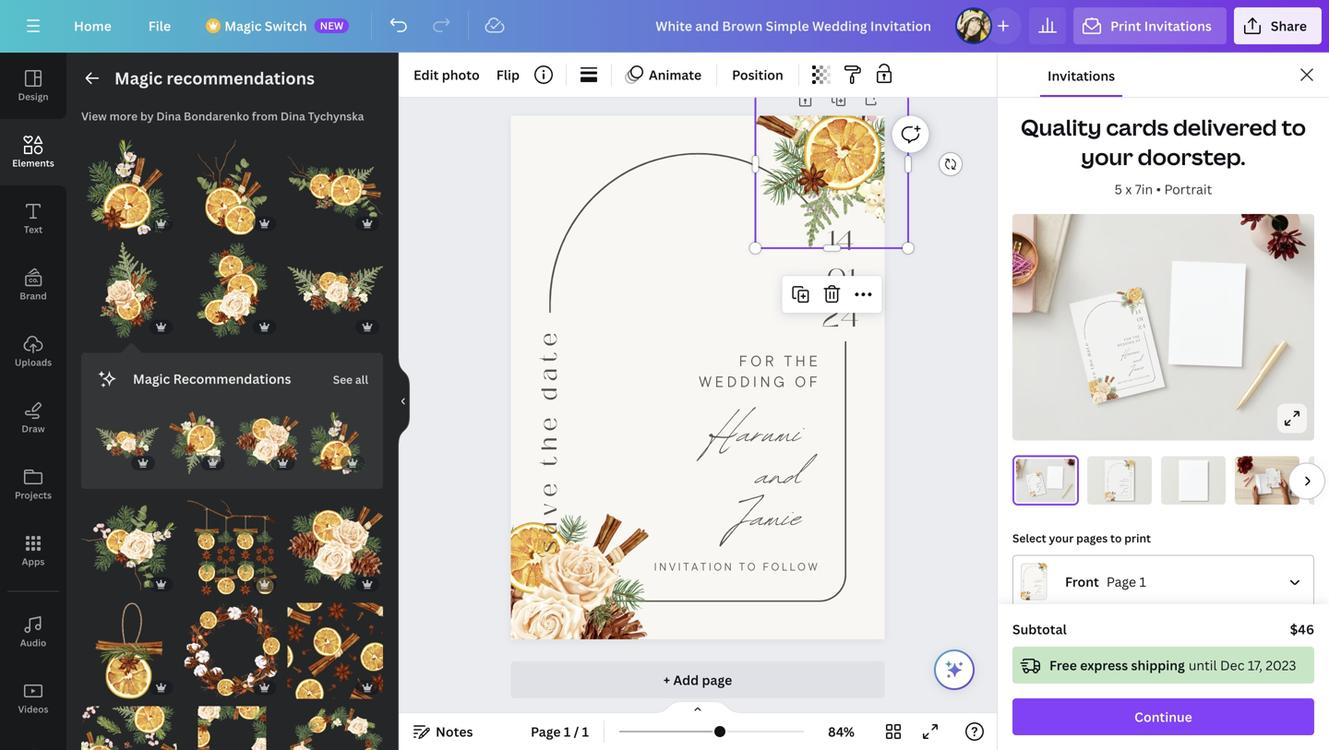 Task type: describe. For each thing, give the bounding box(es) containing it.
/
[[574, 723, 579, 741]]

display preview 5 of the design image
[[1309, 456, 1329, 505]]

print invitations
[[1110, 17, 1212, 35]]

print
[[1110, 17, 1141, 35]]

see all
[[333, 372, 368, 387]]

videos button
[[0, 665, 66, 732]]

17,
[[1248, 657, 1263, 674]]

elements button
[[0, 119, 66, 186]]

quality
[[1021, 112, 1101, 142]]

brand
[[20, 290, 47, 302]]

until
[[1189, 657, 1217, 674]]

add
[[673, 671, 699, 689]]

+ add page button
[[511, 662, 885, 698]]

and jamie
[[1129, 352, 1145, 377]]

switch
[[265, 17, 307, 35]]

print
[[1124, 530, 1151, 546]]

0 horizontal spatial 14 01 24
[[822, 220, 859, 338]]

by
[[140, 108, 154, 124]]

2 horizontal spatial 1
[[1139, 573, 1146, 590]]

14 inside 14 01 24 save the date
[[1130, 468, 1132, 472]]

wreath with orange, rose. image
[[287, 706, 383, 750]]

text button
[[0, 186, 66, 252]]

draw button
[[0, 385, 66, 451]]

0 horizontal spatial 14 01 24 save the date for the wedding of invitation to follow harumi and jamie
[[1029, 476, 1043, 493]]

hide image
[[398, 357, 410, 446]]

audio
[[20, 637, 46, 649]]

side panel tab list
[[0, 53, 66, 750]]

delivered
[[1173, 112, 1277, 142]]

Design title text field
[[641, 7, 948, 44]]

doorstep.
[[1138, 142, 1246, 172]]

follow inside invitation to follow harumi and jamie
[[1125, 495, 1129, 496]]

edit
[[413, 66, 439, 84]]

flip
[[496, 66, 520, 84]]

+
[[663, 671, 670, 689]]

magic switch
[[224, 17, 307, 35]]

animate
[[649, 66, 702, 84]]

file
[[148, 17, 171, 35]]

apps button
[[0, 518, 66, 584]]

and inside the and jamie
[[1131, 352, 1143, 368]]

2 dina from the left
[[281, 108, 305, 124]]

invitation inside invitation to follow harumi and jamie
[[1116, 495, 1122, 496]]

magic for magic recommendations
[[114, 67, 163, 90]]

1 horizontal spatial 14 01 24
[[1135, 308, 1146, 332]]

christmas decoration with dried orange. image
[[81, 603, 177, 699]]

quality cards delivered to your doorstep. 5 x 7in • portrait
[[1021, 112, 1306, 198]]

to inside quality cards delivered to your doorstep. 5 x 7in • portrait
[[1282, 112, 1306, 142]]

2023
[[1266, 657, 1296, 674]]

0 horizontal spatial save the date
[[533, 327, 566, 553]]

subtotal
[[1012, 621, 1067, 638]]

to inside invitation to follow harumi and jamie
[[1123, 495, 1124, 496]]

$46
[[1290, 621, 1314, 638]]

videos
[[18, 703, 48, 716]]

uploads
[[15, 356, 52, 369]]

0 horizontal spatial 1
[[564, 723, 571, 741]]

+ add page
[[663, 671, 732, 689]]

and inside invitation to follow harumi and jamie
[[1124, 486, 1128, 491]]

invitations inside dropdown button
[[1144, 17, 1212, 35]]

main menu bar
[[0, 0, 1329, 53]]

position button
[[725, 60, 791, 90]]

7in
[[1135, 180, 1153, 198]]

continue
[[1134, 708, 1192, 726]]

design button
[[0, 53, 66, 119]]

home link
[[59, 7, 126, 44]]

recommendations
[[166, 67, 315, 90]]

text
[[24, 223, 43, 236]]

•
[[1156, 180, 1161, 198]]

continue button
[[1012, 699, 1314, 736]]

date inside save the date
[[1083, 342, 1093, 357]]

express
[[1080, 657, 1128, 674]]

fragrant natural vine wreath decorated with dried orange fruits, cotton flowers, cinnamon, anise, and rosehip berries. christmas wreath. image
[[184, 603, 280, 699]]

1 vertical spatial for the wedding of
[[699, 352, 821, 391]]

a garland of dried citrus fruits. christmas decor. image
[[184, 500, 280, 596]]

design
[[18, 90, 48, 103]]

select your pages to print
[[1012, 530, 1151, 546]]

24 inside 14 01 24
[[1137, 322, 1146, 332]]

24 inside 14 01 24 save the date
[[1129, 474, 1132, 478]]

animate button
[[619, 60, 709, 90]]

front
[[1065, 573, 1099, 590]]

display preview 3 of the design image
[[1161, 456, 1226, 505]]

front page 1
[[1065, 573, 1146, 590]]

2 vertical spatial for the wedding of
[[1120, 479, 1129, 482]]

elements
[[12, 157, 54, 169]]

1 horizontal spatial 14 01 24 save the date for the wedding of invitation to follow harumi and jamie
[[1267, 472, 1279, 486]]

photo
[[442, 66, 480, 84]]

view more by dina bondarenko from dina tychynska
[[81, 108, 364, 124]]

recommendations
[[173, 370, 291, 387]]

notes
[[436, 723, 473, 741]]

harumi inside invitation to follow harumi and jamie
[[1120, 482, 1128, 488]]

tychynska
[[308, 108, 364, 124]]

magic recommendations
[[133, 370, 291, 387]]

14 01 24 save the date
[[1107, 468, 1132, 494]]

cards
[[1106, 112, 1169, 142]]

projects button
[[0, 451, 66, 518]]

edit photo
[[413, 66, 480, 84]]



Task type: vqa. For each thing, say whether or not it's contained in the screenshot.
Home
yes



Task type: locate. For each thing, give the bounding box(es) containing it.
magic left switch
[[224, 17, 262, 35]]

group
[[81, 139, 177, 235], [184, 139, 280, 235], [287, 139, 383, 235], [81, 231, 177, 338], [184, 231, 280, 338], [287, 231, 383, 338], [166, 401, 228, 474], [236, 401, 298, 474], [306, 401, 368, 474], [96, 412, 159, 474], [184, 489, 280, 596], [287, 489, 383, 596], [81, 500, 177, 596], [81, 592, 177, 699], [184, 592, 280, 699], [287, 592, 383, 699], [81, 695, 177, 750], [184, 695, 280, 750], [287, 695, 383, 750]]

uploads button
[[0, 318, 66, 385]]

dina right from
[[281, 108, 305, 124]]

invitations right print
[[1144, 17, 1212, 35]]

0 vertical spatial invitation to follow
[[1117, 374, 1150, 385]]

wedding
[[1117, 340, 1135, 348], [699, 372, 788, 391], [1273, 478, 1277, 478], [1120, 480, 1127, 482], [1036, 483, 1040, 485]]

christmas bouquet with dried orange. image
[[81, 139, 177, 235], [184, 139, 280, 235], [287, 139, 383, 235], [81, 242, 177, 338], [184, 242, 280, 338], [287, 242, 383, 338], [96, 412, 159, 474], [166, 412, 228, 474], [236, 412, 298, 474], [306, 412, 368, 474], [81, 500, 177, 596], [287, 500, 383, 596]]

jamie inside invitation to follow harumi and jamie
[[1122, 489, 1128, 494]]

canva assistant image
[[943, 659, 965, 681]]

1 vertical spatial page
[[531, 723, 561, 741]]

1 horizontal spatial save the date
[[1083, 342, 1100, 387]]

14 01 24 save the date for the wedding of invitation to follow harumi and jamie
[[1267, 472, 1279, 486], [1029, 476, 1043, 493]]

magic up by
[[114, 67, 163, 90]]

1 vertical spatial invitations
[[1048, 67, 1115, 84]]

see
[[333, 372, 353, 387]]

new
[[320, 18, 344, 32]]

0 vertical spatial for the wedding of
[[1117, 334, 1141, 348]]

0 horizontal spatial invitation to follow
[[654, 560, 820, 574]]

24
[[822, 296, 859, 338], [1137, 322, 1146, 332], [1129, 474, 1132, 478], [1278, 474, 1279, 476], [1040, 480, 1042, 482]]

the inside 14 01 24 save the date
[[1107, 483, 1109, 488]]

1 horizontal spatial dina
[[281, 108, 305, 124]]

view more by dina bondarenko button
[[81, 108, 249, 124]]

more
[[109, 108, 138, 124]]

1 vertical spatial invitation to follow
[[654, 560, 820, 574]]

see all button
[[331, 360, 370, 397]]

flip button
[[489, 60, 527, 90]]

14 01 24
[[822, 220, 859, 338], [1135, 308, 1146, 332]]

14 01 24 save the date for the wedding of invitation to follow harumi and jamie left display preview 5 of the design image
[[1267, 472, 1279, 486]]

invitations button
[[1040, 53, 1122, 97]]

share button
[[1234, 7, 1322, 44]]

magic left recommendations in the left of the page
[[133, 370, 170, 387]]

1 horizontal spatial 1
[[582, 723, 589, 741]]

follow
[[1138, 374, 1150, 380], [1276, 485, 1279, 485], [1040, 491, 1043, 492], [1125, 495, 1129, 496], [763, 560, 820, 574]]

your
[[1081, 142, 1133, 172], [1049, 530, 1074, 546]]

from
[[252, 108, 278, 124]]

1 vertical spatial your
[[1049, 530, 1074, 546]]

0 horizontal spatial your
[[1049, 530, 1074, 546]]

1 left /
[[564, 723, 571, 741]]

your up "5"
[[1081, 142, 1133, 172]]

01
[[826, 258, 855, 300], [1136, 315, 1144, 324], [1130, 471, 1132, 475], [1278, 473, 1279, 475], [1040, 478, 1041, 480]]

audio button
[[0, 599, 66, 665]]

print invitations button
[[1073, 7, 1226, 44]]

file button
[[134, 7, 186, 44]]

0 vertical spatial invitations
[[1144, 17, 1212, 35]]

christmas frame with orange and rose. image
[[184, 706, 280, 750]]

your inside quality cards delivered to your doorstep. 5 x 7in • portrait
[[1081, 142, 1133, 172]]

page 1 / 1
[[531, 723, 589, 741]]

0 horizontal spatial dina
[[156, 108, 181, 124]]

invitation to follow harumi and jamie
[[1116, 482, 1129, 496]]

1 down print
[[1139, 573, 1146, 590]]

5
[[1115, 180, 1122, 198]]

14 01 24 save the date for the wedding of invitation to follow harumi and jamie up select
[[1029, 476, 1043, 493]]

invitations
[[1144, 17, 1212, 35], [1048, 67, 1115, 84]]

save inside 14 01 24 save the date
[[1107, 489, 1109, 494]]

magic for magic switch
[[224, 17, 262, 35]]

bondarenko
[[184, 108, 249, 124]]

0 horizontal spatial page
[[531, 723, 561, 741]]

1 right /
[[582, 723, 589, 741]]

apps
[[22, 556, 45, 568]]

magic recommendations
[[114, 67, 315, 90]]

1 vertical spatial magic
[[114, 67, 163, 90]]

draw
[[22, 423, 45, 435]]

pages
[[1076, 530, 1108, 546]]

dina
[[156, 108, 181, 124], [281, 108, 305, 124]]

page left /
[[531, 723, 561, 741]]

select
[[1012, 530, 1046, 546]]

1 horizontal spatial invitations
[[1144, 17, 1212, 35]]

magic for magic recommendations
[[133, 370, 170, 387]]

84%
[[828, 723, 855, 741]]

portrait
[[1164, 180, 1212, 198]]

seamless pattern with cinnamon sticks, dried orange slices, aniseed stars and cloves. christmas and new year spices. image
[[287, 603, 383, 699]]

projects
[[15, 489, 52, 502]]

position
[[732, 66, 783, 84]]

1 horizontal spatial page
[[1106, 573, 1136, 590]]

1 horizontal spatial invitation to follow
[[1117, 374, 1150, 385]]

for the wedding of
[[1117, 334, 1141, 348], [699, 352, 821, 391], [1120, 479, 1129, 482]]

harumi
[[1120, 344, 1141, 362], [709, 398, 802, 469], [1274, 478, 1278, 481], [1120, 482, 1128, 488], [1036, 484, 1041, 488]]

x
[[1125, 180, 1132, 198]]

for
[[1124, 336, 1132, 342], [739, 352, 777, 370], [1275, 477, 1276, 478], [1123, 479, 1126, 480], [1037, 483, 1039, 484]]

0 horizontal spatial invitations
[[1048, 67, 1115, 84]]

notes button
[[406, 717, 480, 747]]

84% button
[[811, 717, 871, 747]]

share
[[1271, 17, 1307, 35]]

home
[[74, 17, 111, 35]]

invitations up "quality"
[[1048, 67, 1115, 84]]

shipping
[[1131, 657, 1185, 674]]

invitations inside button
[[1048, 67, 1115, 84]]

save
[[1090, 371, 1100, 387], [533, 478, 566, 553], [1267, 482, 1269, 485], [1107, 489, 1109, 494], [1030, 490, 1032, 493]]

01 inside 14 01 24 save the date
[[1130, 471, 1132, 475]]

0 vertical spatial your
[[1081, 142, 1133, 172]]

0 vertical spatial magic
[[224, 17, 262, 35]]

magic inside main menu bar
[[224, 17, 262, 35]]

invitation
[[1117, 378, 1133, 385], [1272, 485, 1275, 486], [1036, 492, 1039, 493], [1116, 495, 1122, 496], [654, 560, 734, 574]]

0 vertical spatial page
[[1106, 573, 1136, 590]]

brand button
[[0, 252, 66, 318]]

1 dina from the left
[[156, 108, 181, 124]]

of
[[1135, 338, 1141, 343], [795, 372, 821, 391], [1277, 477, 1278, 478], [1127, 480, 1129, 482], [1040, 483, 1041, 484]]

page
[[702, 671, 732, 689]]

free express shipping until dec 17, 2023
[[1049, 657, 1296, 674]]

view
[[81, 108, 107, 124]]

invitation to follow
[[1117, 374, 1150, 385], [654, 560, 820, 574]]

1 horizontal spatial your
[[1081, 142, 1133, 172]]

magic
[[224, 17, 262, 35], [114, 67, 163, 90], [133, 370, 170, 387]]

your left pages
[[1049, 530, 1074, 546]]

jamie
[[1129, 360, 1145, 377], [1275, 482, 1278, 485], [734, 482, 802, 553], [1038, 488, 1042, 491], [1122, 489, 1128, 494]]

dina right by
[[156, 108, 181, 124]]

christmas seamless pattern image
[[81, 706, 177, 750]]

free
[[1049, 657, 1077, 674]]

date inside 14 01 24 save the date
[[1107, 477, 1109, 483]]

save inside save the date
[[1090, 371, 1100, 387]]

edit photo button
[[406, 60, 487, 90]]

all
[[355, 372, 368, 387]]

2 vertical spatial magic
[[133, 370, 170, 387]]

date
[[533, 327, 566, 401], [1083, 342, 1093, 357], [1267, 476, 1268, 479], [1107, 477, 1109, 483], [1029, 484, 1031, 487]]

page right front
[[1106, 573, 1136, 590]]

and
[[1131, 352, 1143, 368], [756, 440, 802, 511], [1276, 480, 1278, 483], [1124, 486, 1128, 491], [1039, 486, 1041, 489]]

show pages image
[[653, 701, 742, 715]]

dina tychynska button
[[281, 108, 364, 124]]



